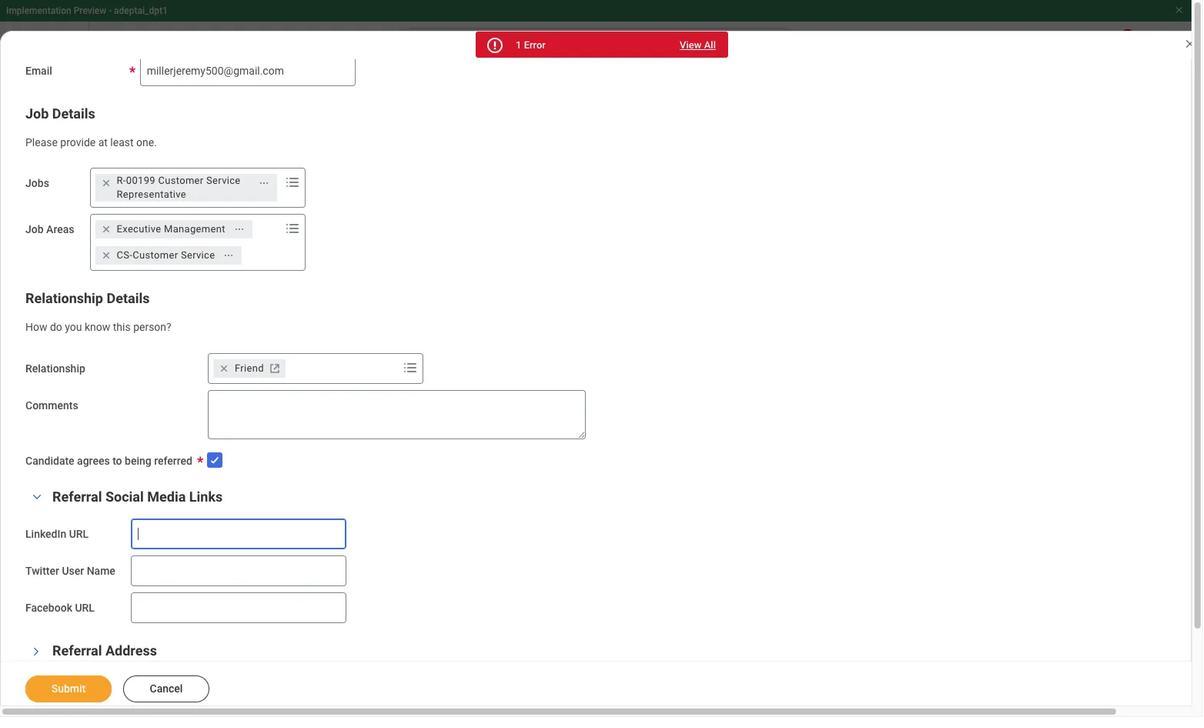 Task type: describe. For each thing, give the bounding box(es) containing it.
referral stage name row
[[293, 417, 1133, 448]]

spotlight job
[[300, 574, 355, 585]]

friend, press delete to clear value, ctrl + enter opens in new window. option
[[213, 360, 286, 378]]

x small image
[[98, 176, 114, 191]]

referrals
[[85, 303, 135, 318]]

my tasks element
[[1096, 29, 1139, 63]]

related actions image
[[224, 250, 234, 261]]

x small image for cs-
[[98, 248, 114, 263]]

view
[[680, 39, 702, 51]]

refer
[[302, 215, 328, 227]]

job areas
[[25, 223, 74, 236]]

a
[[330, 215, 336, 227]]

10/27/2023
[[376, 364, 433, 376]]

know
[[85, 321, 110, 334]]

job details
[[25, 105, 95, 121]]

submit button
[[25, 676, 112, 703]]

overview link
[[12, 145, 233, 182]]

refer a candidate
[[302, 215, 388, 227]]

facebook
[[25, 602, 72, 614]]

my applications link
[[12, 256, 233, 293]]

how do you know this person?
[[25, 321, 171, 334]]

alerts
[[109, 229, 142, 244]]

one.
[[136, 136, 157, 148]]

my for my job alerts
[[65, 229, 82, 244]]

adeptai_dpt1
[[114, 5, 168, 16]]

ext link image
[[267, 361, 282, 376]]

friend element
[[235, 362, 264, 376]]

days since last referral
[[277, 173, 394, 186]]

notifications large image
[[28, 228, 46, 246]]

person?
[[133, 321, 171, 334]]

linkedin url
[[25, 528, 89, 540]]

social
[[105, 489, 144, 505]]

relationship for relationship
[[25, 363, 85, 375]]

chevron down image for referral address
[[31, 643, 42, 661]]

my referrals link
[[12, 293, 233, 329]]

view all
[[680, 39, 716, 51]]

referral stage name
[[301, 432, 387, 442]]

r-00199 customer service representative element
[[117, 174, 250, 202]]

tab inside jobs hub main content
[[467, 295, 548, 332]]

error
[[524, 39, 546, 51]]

days
[[277, 173, 301, 186]]

referral application
[[300, 536, 381, 547]]

url for facebook url
[[75, 602, 95, 614]]

candidate agrees to being referred
[[25, 455, 192, 467]]

submit
[[51, 683, 86, 695]]

column header inside jobs hub main content
[[712, 417, 1133, 448]]

jobs hub element
[[65, 97, 190, 119]]

email
[[25, 64, 52, 77]]

executive management element
[[117, 223, 225, 237]]

referral address
[[52, 643, 157, 659]]

cancel
[[150, 683, 183, 695]]

referral hired
[[300, 612, 356, 622]]

service inside r-00199 customer service representative
[[206, 175, 241, 186]]

you
[[65, 321, 82, 334]]

customer inside items selected list box
[[133, 250, 178, 261]]

hired
[[334, 612, 356, 622]]

1
[[516, 39, 521, 51]]

profile logan mcneil element
[[1139, 29, 1182, 63]]

agrees
[[77, 455, 110, 467]]

my for my applications
[[65, 266, 82, 281]]

r-
[[117, 175, 126, 186]]

cs-customer service
[[117, 250, 215, 261]]

cs-customer service element
[[117, 249, 215, 263]]

LinkedIn URL text field
[[131, 519, 346, 549]]

address
[[105, 643, 157, 659]]

related actions image for executive management
[[234, 224, 245, 235]]

relationship for relationship details
[[25, 290, 103, 307]]

least
[[110, 136, 134, 148]]

Comments text field
[[208, 390, 586, 440]]

my for my referrals
[[65, 303, 82, 318]]

application
[[334, 536, 381, 547]]

job details button
[[25, 105, 95, 121]]

overview
[[65, 156, 116, 170]]

1 error
[[516, 39, 546, 51]]

areas
[[46, 223, 74, 236]]

jobs for jobs
[[25, 177, 49, 190]]

last
[[333, 173, 354, 186]]

hub
[[102, 99, 131, 117]]

2 horizontal spatial jobs
[[109, 192, 136, 207]]

all
[[704, 39, 716, 51]]

chevron down image for referral social media links
[[28, 492, 46, 503]]

spotlight
[[300, 574, 337, 585]]

check small image
[[206, 451, 224, 470]]

my referrals
[[65, 303, 135, 318]]

job inside navigation pane "region"
[[85, 229, 105, 244]]

to
[[113, 455, 122, 467]]

-
[[109, 5, 112, 16]]

prompts image for job areas
[[283, 220, 301, 238]]

referral for referral stage name
[[301, 432, 334, 442]]

since
[[303, 173, 330, 186]]

implementation
[[6, 5, 71, 16]]

tab list inside jobs hub main content
[[467, 295, 548, 332]]

notifications element
[[1053, 29, 1096, 63]]

referred
[[154, 455, 192, 467]]

browse
[[65, 192, 106, 207]]

relationship details group
[[25, 290, 588, 335]]

implementation preview -   adeptai_dpt1 banner
[[0, 0, 1192, 71]]

applications
[[85, 266, 154, 281]]



Task type: vqa. For each thing, say whether or not it's contained in the screenshot.
Out
no



Task type: locate. For each thing, give the bounding box(es) containing it.
referral left hired
[[300, 612, 332, 622]]

executive
[[117, 223, 161, 235]]

row
[[293, 448, 1133, 485], [293, 485, 1133, 523]]

x small image
[[98, 222, 114, 237], [98, 248, 114, 263], [216, 361, 232, 376]]

url right linkedin
[[69, 528, 89, 540]]

1 vertical spatial jobs
[[25, 177, 49, 190]]

0 vertical spatial relationship
[[25, 290, 103, 307]]

candidate left agrees
[[25, 455, 74, 467]]

referral for referral address
[[52, 643, 102, 659]]

referral up spotlight
[[300, 536, 332, 547]]

2 vertical spatial x small image
[[216, 361, 232, 376]]

0 vertical spatial my
[[65, 229, 82, 244]]

preview
[[74, 5, 106, 16]]

0 vertical spatial x small image
[[98, 222, 114, 237]]

referral address button
[[52, 643, 157, 659]]

prompts image up comments text box
[[401, 359, 420, 377]]

0 vertical spatial chevron down image
[[28, 492, 46, 503]]

management
[[164, 223, 225, 235]]

0 vertical spatial customer
[[158, 175, 204, 186]]

please provide at least one.
[[25, 136, 157, 148]]

representative
[[117, 189, 186, 200]]

1 horizontal spatial jobs
[[65, 99, 99, 117]]

browse jobs
[[65, 192, 136, 207]]

0 horizontal spatial jobs
[[25, 177, 49, 190]]

my right 'notifications large' icon
[[65, 229, 82, 244]]

1 vertical spatial url
[[75, 602, 95, 614]]

being
[[125, 455, 151, 467]]

how
[[25, 321, 47, 334]]

job left "areas"
[[25, 223, 44, 236]]

1 vertical spatial related actions image
[[234, 224, 245, 235]]

referral inside referral social media links group
[[52, 489, 102, 505]]

related actions image left days
[[258, 178, 269, 189]]

referral right 'last'
[[356, 173, 394, 186]]

cancel button
[[123, 676, 209, 703]]

1 my from the top
[[65, 229, 82, 244]]

0 vertical spatial candidate
[[339, 215, 388, 227]]

details inside job details group
[[52, 105, 95, 121]]

1 horizontal spatial details
[[107, 290, 150, 307]]

0 horizontal spatial related actions image
[[234, 224, 245, 235]]

my applications
[[65, 266, 154, 281]]

2 relationship from the top
[[25, 363, 85, 375]]

customer
[[158, 175, 204, 186], [133, 250, 178, 261]]

candidate inside refer a candidate button
[[339, 215, 388, 227]]

my job alerts
[[65, 229, 142, 244]]

implementation preview -   adeptai_dpt1
[[6, 5, 168, 16]]

chevron down image down the facebook
[[31, 643, 42, 661]]

at
[[98, 136, 108, 148]]

referral social media links group
[[25, 488, 588, 623]]

referral for referral hired
[[300, 612, 332, 622]]

navigation pane region
[[0, 71, 246, 706]]

prompts image
[[283, 220, 301, 238], [401, 359, 420, 377]]

name right stage
[[362, 432, 387, 442]]

job details group
[[25, 104, 588, 150]]

name inside referral social media links group
[[87, 565, 115, 577]]

x small image inside friend, press delete to clear value, ctrl + enter opens in new window. option
[[216, 361, 232, 376]]

twitter
[[25, 565, 59, 577]]

name inside popup button
[[362, 432, 387, 442]]

row down referral stage name 'row'
[[293, 485, 1133, 523]]

jobs down r-
[[109, 192, 136, 207]]

twitter user name
[[25, 565, 115, 577]]

1 vertical spatial details
[[107, 290, 150, 307]]

1 vertical spatial name
[[87, 565, 115, 577]]

prompts image left refer
[[283, 220, 301, 238]]

1 relationship from the top
[[25, 290, 103, 307]]

Facebook URL text field
[[131, 593, 346, 623]]

this
[[113, 321, 131, 334]]

prompts image for relationship
[[401, 359, 420, 377]]

service inside items selected list box
[[181, 250, 215, 261]]

0 vertical spatial prompts image
[[283, 220, 301, 238]]

1 vertical spatial customer
[[133, 250, 178, 261]]

refer a candidate button
[[277, 206, 412, 237]]

my up relationship details
[[65, 266, 82, 281]]

customer up 'representative'
[[158, 175, 204, 186]]

1 row from the top
[[293, 448, 1133, 485]]

1 horizontal spatial candidate
[[339, 215, 388, 227]]

2 vertical spatial my
[[65, 303, 82, 318]]

relationship details
[[25, 290, 150, 307]]

x small image inside cs-customer service, press delete to clear value. option
[[98, 248, 114, 263]]

comments
[[25, 400, 78, 412]]

url for linkedin url
[[69, 528, 89, 540]]

my job alerts link
[[12, 219, 233, 256]]

executive management, press delete to clear value. option
[[95, 220, 252, 239]]

referral stage name button
[[294, 418, 711, 447]]

my referrals image
[[28, 302, 46, 320]]

details
[[52, 105, 95, 121], [107, 290, 150, 307]]

jobs up provide
[[65, 99, 99, 117]]

Twitter User Name text field
[[131, 556, 346, 586]]

2 vertical spatial jobs
[[109, 192, 136, 207]]

exclamation image
[[489, 40, 500, 52]]

customer inside r-00199 customer service representative
[[158, 175, 204, 186]]

referral social media links
[[52, 489, 223, 505]]

job left the alerts
[[85, 229, 105, 244]]

stage
[[336, 432, 360, 442]]

jobs hub
[[65, 99, 131, 117]]

media
[[147, 489, 186, 505]]

jobs down please
[[25, 177, 49, 190]]

service down management
[[181, 250, 215, 261]]

provide
[[60, 136, 96, 148]]

name
[[362, 432, 387, 442], [87, 565, 115, 577]]

name for twitter user name
[[87, 565, 115, 577]]

spotlight job row
[[293, 561, 1133, 599]]

relationship up do
[[25, 290, 103, 307]]

referral hired row
[[293, 599, 1133, 636]]

name for referral stage name
[[362, 432, 387, 442]]

service up management
[[206, 175, 241, 186]]

jobs hub main content
[[0, 71, 1192, 718]]

row up referral application row
[[293, 448, 1133, 485]]

browse jobs link
[[12, 182, 233, 219]]

1 horizontal spatial prompts image
[[401, 359, 420, 377]]

friend
[[235, 363, 264, 374]]

related actions image
[[258, 178, 269, 189], [234, 224, 245, 235]]

referral
[[356, 173, 394, 186], [301, 432, 334, 442], [52, 489, 102, 505], [300, 536, 332, 547], [300, 612, 332, 622], [52, 643, 102, 659]]

tab list
[[467, 295, 548, 332]]

referral left stage
[[301, 432, 334, 442]]

candidate right a
[[339, 215, 388, 227]]

related actions image inside executive management, press delete to clear value. option
[[234, 224, 245, 235]]

close refer a candidate image
[[1184, 38, 1196, 50]]

0 vertical spatial name
[[362, 432, 387, 442]]

user
[[62, 565, 84, 577]]

effective date element
[[376, 355, 433, 378]]

jobs
[[65, 99, 99, 117], [25, 177, 49, 190], [109, 192, 136, 207]]

details inside relationship details group
[[107, 290, 150, 307]]

1 horizontal spatial related actions image
[[258, 178, 269, 189]]

2 row from the top
[[293, 485, 1133, 523]]

r-00199 customer service representative, press delete to clear value. option
[[95, 174, 277, 202]]

details down applications
[[107, 290, 150, 307]]

1 vertical spatial x small image
[[98, 248, 114, 263]]

details for job details
[[52, 105, 95, 121]]

customer down executive management element
[[133, 250, 178, 261]]

name right user
[[87, 565, 115, 577]]

Email text field
[[140, 55, 355, 86]]

my
[[65, 229, 82, 244], [65, 266, 82, 281], [65, 303, 82, 318]]

url right the facebook
[[75, 602, 95, 614]]

referral inside referral stage name popup button
[[301, 432, 334, 442]]

items selected list box
[[90, 217, 281, 268]]

relationship
[[25, 290, 103, 307], [25, 363, 85, 375]]

0 vertical spatial service
[[206, 175, 241, 186]]

r-00199 customer service representative
[[117, 175, 241, 200]]

executive management
[[117, 223, 225, 235]]

0 horizontal spatial details
[[52, 105, 95, 121]]

x small image up my applications
[[98, 248, 114, 263]]

0 vertical spatial related actions image
[[258, 178, 269, 189]]

0 horizontal spatial prompts image
[[283, 220, 301, 238]]

candidate
[[339, 215, 388, 227], [25, 455, 74, 467]]

service
[[206, 175, 241, 186], [181, 250, 215, 261]]

cell
[[293, 448, 712, 485], [712, 448, 1133, 485], [293, 485, 712, 523], [712, 485, 1133, 523], [712, 523, 1133, 561], [712, 561, 1133, 599], [712, 599, 1133, 636]]

links
[[189, 489, 223, 505]]

1 vertical spatial relationship
[[25, 363, 85, 375]]

chevron down image inside referral social media links group
[[28, 492, 46, 503]]

00199
[[126, 175, 155, 186]]

details up provide
[[52, 105, 95, 121]]

relationship up comments
[[25, 363, 85, 375]]

1 vertical spatial my
[[65, 266, 82, 281]]

relationship details button
[[25, 290, 150, 307]]

job up please
[[25, 105, 49, 121]]

dialog containing job details
[[0, 0, 1203, 718]]

details for relationship details
[[107, 290, 150, 307]]

referral down agrees
[[52, 489, 102, 505]]

1 horizontal spatial name
[[362, 432, 387, 442]]

chevron down image up linkedin
[[28, 492, 46, 503]]

dialog
[[0, 0, 1203, 718]]

x small image for executive
[[98, 222, 114, 237]]

x small image down the browse jobs
[[98, 222, 114, 237]]

do
[[50, 321, 62, 334]]

referral social media links button
[[52, 489, 223, 505]]

0 vertical spatial details
[[52, 105, 95, 121]]

0 horizontal spatial name
[[87, 565, 115, 577]]

job right spotlight
[[339, 574, 355, 585]]

my up you
[[65, 303, 82, 318]]

related actions image for r-00199 customer service representative
[[258, 178, 269, 189]]

close environment banner image
[[1175, 5, 1184, 15]]

chevron down image
[[28, 492, 46, 503], [31, 643, 42, 661]]

column header
[[712, 417, 1133, 448]]

jobs for jobs hub
[[65, 99, 99, 117]]

please
[[25, 136, 58, 148]]

0 horizontal spatial candidate
[[25, 455, 74, 467]]

referral up submit
[[52, 643, 102, 659]]

3 my from the top
[[65, 303, 82, 318]]

1 vertical spatial chevron down image
[[31, 643, 42, 661]]

referral for referral social media links
[[52, 489, 102, 505]]

referral inside referral application row
[[300, 536, 332, 547]]

linkedin
[[25, 528, 66, 540]]

prompts image
[[283, 173, 301, 192]]

1 vertical spatial service
[[181, 250, 215, 261]]

related actions image up related actions icon
[[234, 224, 245, 235]]

0 vertical spatial url
[[69, 528, 89, 540]]

x small image left friend element
[[216, 361, 232, 376]]

referral application row
[[293, 523, 1133, 561]]

relationship inside group
[[25, 290, 103, 307]]

cs-
[[117, 250, 133, 261]]

1 vertical spatial prompts image
[[401, 359, 420, 377]]

job inside row
[[339, 574, 355, 585]]

referral for referral application
[[300, 536, 332, 547]]

job inside group
[[25, 105, 49, 121]]

job
[[25, 105, 49, 121], [25, 223, 44, 236], [85, 229, 105, 244], [339, 574, 355, 585]]

tab
[[467, 295, 548, 332]]

2 my from the top
[[65, 266, 82, 281]]

1 vertical spatial candidate
[[25, 455, 74, 467]]

cs-customer service, press delete to clear value. option
[[95, 247, 242, 265]]

referral inside the referral hired row
[[300, 612, 332, 622]]

facebook url
[[25, 602, 95, 614]]

related actions image inside r-00199 customer service representative, press delete to clear value. option
[[258, 178, 269, 189]]

0 vertical spatial jobs
[[65, 99, 99, 117]]



